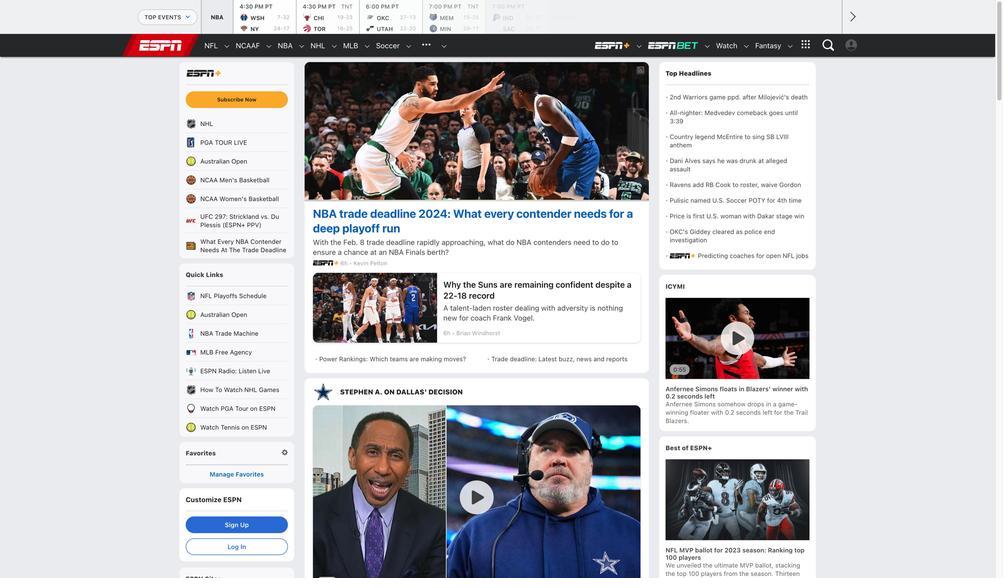 Task type: describe. For each thing, give the bounding box(es) containing it.
manage
[[210, 471, 234, 478]]

log in
[[228, 543, 246, 551]]

nhl inside "link"
[[244, 386, 257, 393]]

tennis
[[221, 424, 240, 431]]

4 pm from the left
[[444, 3, 453, 10]]

moves?
[[444, 355, 466, 363]]

espn up sign
[[223, 496, 242, 504]]

23-17 for sac
[[526, 25, 542, 31]]

despite
[[596, 280, 625, 290]]

comeback
[[737, 109, 768, 116]]

0 vertical spatial 22-
[[400, 25, 409, 31]]

pulisic named u.s. soccer poty for 4th time
[[670, 197, 802, 204]]

tnt for 7:00 pm pt
[[468, 3, 479, 10]]

deadline
[[261, 246, 286, 254]]

drunk
[[740, 157, 757, 164]]

1 7:00 from the left
[[429, 3, 442, 10]]

nfl for nfl playoffs schedule
[[200, 292, 212, 300]]

nfl mvp ballot for 2023 season: ranking top 100 players link
[[666, 547, 805, 561]]

0 vertical spatial simons
[[696, 385, 718, 393]]

the
[[229, 246, 240, 254]]

playoff
[[343, 221, 380, 235]]

the down ballot
[[703, 562, 713, 569]]

alleged
[[766, 157, 788, 164]]

2 4:30 pm pt from the left
[[303, 3, 336, 10]]

end
[[764, 228, 775, 235]]

0 horizontal spatial are
[[410, 355, 419, 363]]

nba inside the what every nba contender needs at the trade deadline
[[236, 238, 249, 245]]

1 vertical spatial favorites
[[236, 471, 264, 478]]

anthem
[[670, 141, 692, 149]]

espn up 'how'
[[200, 367, 217, 375]]

2 australian open link from the top
[[180, 305, 294, 324]]

gordon
[[780, 181, 802, 188]]

live
[[234, 139, 247, 146]]

tnt for 4:30 pm pt
[[341, 3, 353, 10]]

country legend mcentire to sing sb lviii anthem
[[670, 133, 789, 149]]

0 vertical spatial deadline
[[370, 207, 416, 220]]

are inside why the suns are remaining confident despite a 22-18 record a talent-laden roster dealing with adversity is nothing new for coach frank vogel.
[[500, 280, 513, 290]]

with inside why the suns are remaining confident despite a 22-18 record a talent-laden roster dealing with adversity is nothing new for coach frank vogel.
[[542, 304, 556, 312]]

1 vertical spatial trade
[[367, 238, 384, 247]]

pt for okc
[[392, 3, 399, 10]]

for inside why the suns are remaining confident despite a 22-18 record a talent-laden roster dealing with adversity is nothing new for coach frank vogel.
[[459, 314, 469, 322]]

2nd
[[670, 93, 681, 101]]

from
[[724, 570, 738, 577]]

nba right an
[[389, 248, 404, 256]]

1 vertical spatial in
[[766, 400, 772, 408]]

2 horizontal spatial trade
[[492, 355, 508, 363]]

best
[[666, 444, 681, 452]]

pga inside "link"
[[221, 405, 234, 412]]

11
[[473, 25, 479, 31]]

at inside nba trade deadline 2024: what every contender needs for a deep playoff run with the feb. 8 trade deadline rapidly approaching, what do nba contenders need to do to ensure a chance at an nba finals berth?
[[370, 248, 377, 256]]

2 4:30 from the left
[[303, 3, 316, 10]]

1 vertical spatial simons
[[694, 400, 716, 408]]

1 horizontal spatial seconds
[[736, 409, 761, 416]]

pelton
[[370, 260, 388, 267]]

nba up the 'nfl' link
[[211, 14, 224, 20]]

0 vertical spatial pga
[[200, 139, 213, 146]]

trail
[[796, 409, 808, 416]]

22- inside why the suns are remaining confident despite a 22-18 record a talent-laden roster dealing with adversity is nothing new for coach frank vogel.
[[444, 291, 458, 301]]

18
[[458, 291, 467, 301]]

1 horizontal spatial top
[[795, 547, 805, 554]]

blazers'
[[746, 385, 771, 393]]

soccer inside 'link'
[[727, 197, 747, 204]]

mlb for mlb
[[343, 41, 358, 50]]

0 vertical spatial players
[[679, 554, 701, 561]]

with right winner
[[795, 385, 808, 393]]

power rankings: which teams are making moves?
[[319, 355, 466, 363]]

1 7:00 pm pt from the left
[[429, 3, 462, 10]]

nfl link
[[199, 34, 218, 57]]

all-nighter: medvedev comeback goes until 3:39 link
[[670, 105, 810, 129]]

assault
[[670, 165, 691, 173]]

1 vertical spatial 0.2
[[725, 409, 735, 416]]

milojević's
[[759, 93, 790, 101]]

1 vertical spatial players
[[701, 570, 722, 577]]

vs.
[[261, 213, 269, 220]]

winning
[[666, 409, 689, 416]]

at
[[221, 246, 227, 254]]

first
[[693, 212, 705, 220]]

cleared
[[713, 228, 735, 235]]

ravens add rb cook to roster, waive gordon
[[670, 181, 802, 188]]

pm for ind
[[507, 3, 516, 10]]

nfl playoffs schedule
[[200, 292, 267, 300]]

the right from
[[740, 570, 749, 577]]

kevin
[[354, 260, 369, 267]]

a right needs at the top right of page
[[627, 207, 633, 220]]

okc's giddey cleared as police end investigation link
[[670, 224, 810, 248]]

all-nighter: medvedev comeback goes until 3:39
[[670, 109, 798, 125]]

woman
[[721, 212, 742, 220]]

latest
[[539, 355, 557, 363]]

0 horizontal spatial 0.2
[[666, 393, 676, 400]]

1 vertical spatial nhl link
[[180, 114, 294, 133]]

needs
[[200, 246, 219, 254]]

2nd warriors game ppd. after milojević's death
[[670, 93, 808, 101]]

pga tour live link
[[180, 133, 294, 152]]

nba link
[[273, 34, 293, 57]]

1 vertical spatial top
[[677, 570, 687, 577]]

the inside why the suns are remaining confident despite a 22-18 record a talent-laden roster dealing with adversity is nothing new for coach frank vogel.
[[463, 280, 476, 290]]

2 7:00 pm pt from the left
[[492, 3, 525, 10]]

nba trade machine
[[200, 330, 259, 337]]

29-
[[463, 25, 473, 31]]

alves
[[685, 157, 701, 164]]

pm for okc
[[381, 3, 390, 10]]

1 australian from the top
[[200, 158, 230, 165]]

every
[[484, 207, 514, 220]]

open
[[767, 252, 781, 259]]

the inside nba trade deadline 2024: what every contender needs for a deep playoff run with the feb. 8 trade deadline rapidly approaching, what do nba contenders need to do to ensure a chance at an nba finals berth?
[[331, 238, 342, 247]]

a right ensure
[[338, 248, 342, 256]]

contenders
[[534, 238, 572, 247]]

he
[[718, 157, 725, 164]]

0 vertical spatial mvp
[[680, 547, 694, 554]]

espn inside "link"
[[259, 405, 276, 412]]

1 vertical spatial left
[[763, 409, 773, 416]]

with down somehow
[[711, 409, 724, 416]]

watch for watch
[[716, 41, 738, 50]]

23- for sac
[[526, 25, 536, 31]]

nighter:
[[680, 109, 703, 116]]

why
[[444, 280, 461, 290]]

record
[[469, 291, 495, 301]]

23- for ind
[[526, 14, 536, 20]]

suns
[[478, 280, 498, 290]]

quick
[[186, 271, 204, 278]]

how to watch nhl games link
[[180, 380, 294, 399]]

1 horizontal spatial 6h
[[444, 330, 451, 337]]

the down we
[[666, 570, 675, 577]]

trade inside the what every nba contender needs at the trade deadline
[[242, 246, 259, 254]]

icymi
[[666, 283, 685, 290]]

predicting coaches for open nfl jobs link
[[670, 248, 810, 264]]

playoffs
[[214, 292, 237, 300]]

game-
[[779, 400, 798, 408]]

pulisic
[[670, 197, 689, 204]]

espn plus logo image
[[186, 69, 222, 78]]

is inside why the suns are remaining confident despite a 22-18 record a talent-laden roster dealing with adversity is nothing new for coach frank vogel.
[[590, 304, 596, 312]]

add
[[693, 181, 704, 188]]

now
[[245, 97, 257, 103]]

nba up deep
[[313, 207, 337, 220]]

country
[[670, 133, 694, 140]]

pulisic named u.s. soccer poty for 4th time link
[[670, 193, 810, 208]]

0 vertical spatial 6h
[[341, 260, 348, 267]]

4th
[[777, 197, 787, 204]]

0 horizontal spatial trade
[[215, 330, 232, 337]]

roster,
[[741, 181, 760, 188]]

teams
[[390, 355, 408, 363]]

rb
[[706, 181, 714, 188]]

1 vertical spatial 100
[[689, 570, 700, 577]]

tour
[[235, 405, 248, 412]]

1 open from the top
[[231, 158, 247, 165]]

2024:
[[419, 207, 451, 220]]

0 horizontal spatial 100
[[666, 554, 677, 561]]

3:39
[[670, 117, 684, 125]]

mlb free agency link
[[180, 343, 294, 362]]

0:55
[[674, 366, 686, 373]]

goes
[[769, 109, 784, 116]]

top for top headlines
[[666, 70, 678, 77]]

every
[[218, 238, 234, 245]]

chance
[[344, 248, 368, 256]]

23-17 for ind
[[526, 14, 542, 20]]

says
[[703, 157, 716, 164]]

1 4:30 pm pt from the left
[[240, 3, 273, 10]]

0 vertical spatial trade
[[339, 207, 368, 220]]

watch for watch pga tour on espn
[[200, 405, 219, 412]]

for inside nfl mvp ballot for 2023 season: ranking top 100 players we unveiled the ultimate mvp ballot, stacking the top 100 players from the season. thirtee
[[715, 547, 723, 554]]

we
[[666, 562, 675, 569]]

log in button
[[186, 539, 288, 555]]

feb.
[[343, 238, 358, 247]]

dani alves says he was drunk at alleged assault link
[[670, 153, 810, 177]]

what inside nba trade deadline 2024: what every contender needs for a deep playoff run with the feb. 8 trade deadline rapidly approaching, what do nba contenders need to do to ensure a chance at an nba finals berth?
[[453, 207, 482, 220]]

23
[[346, 14, 353, 20]]

how to watch nhl games
[[200, 386, 279, 393]]



Task type: locate. For each thing, give the bounding box(es) containing it.
at left an
[[370, 248, 377, 256]]

nba
[[211, 14, 224, 20], [278, 41, 293, 50], [313, 207, 337, 220], [236, 238, 249, 245], [517, 238, 532, 247], [389, 248, 404, 256], [200, 330, 213, 337]]

0 horizontal spatial favorites
[[186, 450, 216, 457]]

watch right to
[[224, 386, 243, 393]]

1 horizontal spatial mlb
[[343, 41, 358, 50]]

1 horizontal spatial nhl
[[244, 386, 257, 393]]

watch left fantasy link
[[716, 41, 738, 50]]

nba right what at the top
[[517, 238, 532, 247]]

in right "floats"
[[739, 385, 745, 393]]

ballot
[[695, 547, 713, 554]]

1 horizontal spatial 7:00 pm pt
[[492, 3, 525, 10]]

anfernee down 0:55
[[666, 385, 694, 393]]

mvp up 'unveiled'
[[680, 547, 694, 554]]

1 horizontal spatial do
[[601, 238, 610, 247]]

unveiled
[[677, 562, 702, 569]]

nfl for nfl mvp ballot for 2023 season: ranking top 100 players we unveiled the ultimate mvp ballot, stacking the top 100 players from the season. thirtee
[[666, 547, 678, 554]]

3 pm from the left
[[381, 3, 390, 10]]

australian open
[[200, 158, 247, 165], [200, 311, 247, 318]]

15-
[[463, 14, 473, 20]]

1 horizontal spatial what
[[453, 207, 482, 220]]

ufc
[[200, 213, 213, 220]]

25 down 23
[[346, 25, 353, 31]]

1 23-17 from the top
[[526, 14, 542, 20]]

to inside country legend mcentire to sing sb lviii anthem
[[745, 133, 751, 140]]

nfl left playoffs
[[200, 292, 212, 300]]

nba inside nba trade machine link
[[200, 330, 213, 337]]

nhl up pga tour live at the top of the page
[[200, 120, 213, 127]]

what inside the what every nba contender needs at the trade deadline
[[200, 238, 216, 245]]

7:00 up ind
[[492, 3, 505, 10]]

for inside anfernee simons floats in blazers' winner with 0.2 seconds left anfernee simons somehow drops in a game- winning floater with 0.2 seconds left for the trail blazers.
[[774, 409, 783, 416]]

favorites right manage
[[236, 471, 264, 478]]

why the suns are remaining confident despite a 22-18 record a talent-laden roster dealing with adversity is nothing new for coach frank vogel.
[[444, 280, 632, 322]]

of
[[682, 444, 689, 452]]

medvedev
[[705, 109, 735, 116]]

the
[[331, 238, 342, 247], [463, 280, 476, 290], [784, 409, 794, 416], [703, 562, 713, 569], [666, 570, 675, 577], [740, 570, 749, 577]]

players up 'unveiled'
[[679, 554, 701, 561]]

25 up 11 on the top left of page
[[473, 14, 479, 20]]

1 vertical spatial u.s.
[[707, 212, 719, 220]]

strickland
[[229, 213, 259, 220]]

1 vertical spatial basketball
[[249, 195, 279, 202]]

coaches
[[730, 252, 755, 259]]

deadline up 'run'
[[370, 207, 416, 220]]

1 vertical spatial trade
[[215, 330, 232, 337]]

at inside dani alves says he was drunk at alleged assault
[[759, 157, 764, 164]]

mlb down 16-25
[[343, 41, 358, 50]]

0 vertical spatial 25
[[473, 14, 479, 20]]

0 vertical spatial seconds
[[677, 393, 703, 400]]

22- down why
[[444, 291, 458, 301]]

espn down games
[[259, 405, 276, 412]]

2 vertical spatial trade
[[492, 355, 508, 363]]

17 for ny
[[283, 25, 290, 31]]

basketball for ncaa men's basketball
[[239, 176, 270, 184]]

at right drunk
[[759, 157, 764, 164]]

what up approaching,
[[453, 207, 482, 220]]

0 vertical spatial 100
[[666, 554, 677, 561]]

manage favorites
[[210, 471, 264, 478]]

100
[[666, 554, 677, 561], [689, 570, 700, 577]]

approaching,
[[442, 238, 486, 247]]

1 horizontal spatial mvp
[[740, 562, 754, 569]]

100 up we
[[666, 554, 677, 561]]

17 for ind
[[536, 14, 542, 20]]

rankings:
[[339, 355, 368, 363]]

events
[[158, 14, 181, 21]]

7:00 pm pt up ind
[[492, 3, 525, 10]]

0 vertical spatial at
[[759, 157, 764, 164]]

for left the 4th
[[767, 197, 776, 204]]

1 ncaa from the top
[[200, 176, 218, 184]]

4:30
[[240, 3, 253, 10], [303, 3, 316, 10]]

1 do from the left
[[506, 238, 515, 247]]

1 vertical spatial 22-
[[444, 291, 458, 301]]

for inside nba trade deadline 2024: what every contender needs for a deep playoff run with the feb. 8 trade deadline rapidly approaching, what do nba contenders need to do to ensure a chance at an nba finals berth?
[[610, 207, 625, 220]]

nhl link down tor
[[305, 34, 325, 57]]

quick links
[[186, 271, 223, 278]]

watch left the tennis at the left of page
[[200, 424, 219, 431]]

sign up button
[[186, 517, 288, 533]]

subscribe now
[[217, 97, 257, 103]]

2 23-17 from the top
[[526, 25, 542, 31]]

is left nothing
[[590, 304, 596, 312]]

ncaa men's basketball link
[[180, 171, 294, 189]]

australian open link down nfl playoffs schedule
[[180, 305, 294, 324]]

1 horizontal spatial are
[[500, 280, 513, 290]]

0 horizontal spatial 4:30
[[240, 3, 253, 10]]

1 vertical spatial anfernee
[[666, 400, 693, 408]]

1 23- from the top
[[526, 14, 536, 20]]

in
[[241, 543, 246, 551]]

soccer down utah at the left top
[[376, 41, 400, 50]]

0 vertical spatial left
[[705, 393, 715, 400]]

nfl inside nfl mvp ballot for 2023 season: ranking top 100 players we unveiled the ultimate mvp ballot, stacking the top 100 players from the season. thirtee
[[666, 547, 678, 554]]

1 vertical spatial at
[[370, 248, 377, 256]]

deep
[[313, 221, 340, 235]]

watch pga tour on espn
[[200, 405, 276, 412]]

0 horizontal spatial 4:30 pm pt
[[240, 3, 273, 10]]

1 vertical spatial open
[[231, 311, 247, 318]]

mem
[[440, 15, 454, 21]]

6h down new
[[444, 330, 451, 337]]

the inside anfernee simons floats in blazers' winner with 0.2 seconds left anfernee simons somehow drops in a game- winning floater with 0.2 seconds left for the trail blazers.
[[784, 409, 794, 416]]

1 tnt from the left
[[341, 3, 353, 10]]

0 vertical spatial 0.2
[[666, 393, 676, 400]]

basketball inside ncaa women's basketball link
[[249, 195, 279, 202]]

2 ncaa from the top
[[200, 195, 218, 202]]

espn down watch pga tour on espn
[[251, 424, 267, 431]]

2 anfernee from the top
[[666, 400, 693, 408]]

for left open
[[757, 252, 765, 259]]

subscribe now link
[[186, 91, 288, 108]]

1 vertical spatial deadline
[[386, 238, 415, 247]]

with right dealing
[[542, 304, 556, 312]]

seconds down drops
[[736, 409, 761, 416]]

1 vertical spatial ncaa
[[200, 195, 218, 202]]

reports
[[607, 355, 628, 363]]

simons left "floats"
[[696, 385, 718, 393]]

favorites up manage
[[186, 450, 216, 457]]

1 pm from the left
[[255, 3, 264, 10]]

nba trade machine link
[[180, 324, 294, 343]]

2 horizontal spatial nhl
[[311, 41, 325, 50]]

waive
[[761, 181, 778, 188]]

0 horizontal spatial 25
[[346, 25, 353, 31]]

0 vertical spatial nhl
[[311, 41, 325, 50]]

25
[[473, 14, 479, 20], [346, 25, 353, 31]]

for
[[767, 197, 776, 204], [610, 207, 625, 220], [757, 252, 765, 259], [459, 314, 469, 322], [774, 409, 783, 416], [715, 547, 723, 554]]

u.s. down cook
[[713, 197, 725, 204]]

0 vertical spatial top
[[145, 14, 157, 21]]

0 vertical spatial in
[[739, 385, 745, 393]]

22- down 27-
[[400, 25, 409, 31]]

top headlines
[[666, 70, 712, 77]]

a inside anfernee simons floats in blazers' winner with 0.2 seconds left anfernee simons somehow drops in a game- winning floater with 0.2 seconds left for the trail blazers.
[[773, 400, 777, 408]]

1 horizontal spatial trade
[[242, 246, 259, 254]]

297:
[[215, 213, 228, 220]]

ncaa women's basketball
[[200, 195, 279, 202]]

0 vertical spatial australian
[[200, 158, 230, 165]]

1 horizontal spatial is
[[687, 212, 692, 220]]

1 horizontal spatial soccer
[[727, 197, 747, 204]]

0 horizontal spatial left
[[705, 393, 715, 400]]

0 vertical spatial top
[[795, 547, 805, 554]]

the down game-
[[784, 409, 794, 416]]

2 australian open from the top
[[200, 311, 247, 318]]

what every nba contender needs at the trade deadline link
[[180, 233, 294, 258]]

watch
[[716, 41, 738, 50], [224, 386, 243, 393], [200, 405, 219, 412], [200, 424, 219, 431]]

0 vertical spatial open
[[231, 158, 247, 165]]

u.s. right first
[[707, 212, 719, 220]]

1 vertical spatial australian open link
[[180, 305, 294, 324]]

nfl mvp ballot for 2023 season: ranking top 100 players we unveiled the ultimate mvp ballot, stacking the top 100 players from the season. thirtee
[[666, 547, 805, 578]]

pm up the chi
[[318, 3, 327, 10]]

0 vertical spatial ncaa
[[200, 176, 218, 184]]

0 horizontal spatial top
[[145, 14, 157, 21]]

mvp down nfl mvp ballot for 2023 season: ranking top 100 players link
[[740, 562, 754, 569]]

2 23- from the top
[[526, 25, 536, 31]]

6:00 pm pt
[[366, 3, 399, 10]]

pm up okc
[[381, 3, 390, 10]]

ncaaf
[[236, 41, 260, 50]]

3 pt from the left
[[392, 3, 399, 10]]

free
[[215, 349, 228, 356]]

0 vertical spatial mlb
[[343, 41, 358, 50]]

1 horizontal spatial 7:00
[[492, 3, 505, 10]]

1 horizontal spatial pga
[[221, 405, 234, 412]]

with
[[743, 212, 756, 220], [542, 304, 556, 312], [795, 385, 808, 393], [711, 409, 724, 416]]

0 horizontal spatial nhl
[[200, 120, 213, 127]]

a
[[627, 207, 633, 220], [338, 248, 342, 256], [627, 280, 632, 290], [773, 400, 777, 408]]

tnt up "15-25"
[[468, 3, 479, 10]]

4:30 pm pt up wsh
[[240, 3, 273, 10]]

1 vertical spatial australian open
[[200, 311, 247, 318]]

power
[[319, 355, 338, 363]]

trade up an
[[367, 238, 384, 247]]

okc
[[377, 15, 389, 21]]

top inside button
[[145, 14, 157, 21]]

6h down chance
[[341, 260, 348, 267]]

4:30 pm pt up the chi
[[303, 3, 336, 10]]

1 horizontal spatial nhl link
[[305, 34, 325, 57]]

ppd.
[[728, 93, 741, 101]]

ncaa for ncaa men's basketball
[[200, 176, 218, 184]]

do right need at the top
[[601, 238, 610, 247]]

anfernee simons floats in blazers' winner with 0.2 seconds left link
[[666, 385, 808, 400]]

tnt
[[341, 3, 353, 10], [468, 3, 479, 10]]

0.2 down somehow
[[725, 409, 735, 416]]

2 open from the top
[[231, 311, 247, 318]]

on inside "link"
[[250, 405, 258, 412]]

anfernee up winning
[[666, 400, 693, 408]]

how
[[200, 386, 213, 393]]

0 vertical spatial is
[[687, 212, 692, 220]]

0 vertical spatial what
[[453, 207, 482, 220]]

2 7:00 from the left
[[492, 3, 505, 10]]

1 vertical spatial what
[[200, 238, 216, 245]]

0 horizontal spatial at
[[370, 248, 377, 256]]

2 tnt from the left
[[468, 3, 479, 10]]

trade up free
[[215, 330, 232, 337]]

1 vertical spatial soccer
[[727, 197, 747, 204]]

trade left deadline:
[[492, 355, 508, 363]]

news
[[577, 355, 592, 363]]

2 do from the left
[[601, 238, 610, 247]]

top left headlines
[[666, 70, 678, 77]]

100 down 'unveiled'
[[689, 570, 700, 577]]

open down live
[[231, 158, 247, 165]]

23-17 right sac
[[526, 25, 542, 31]]

open down nfl playoffs schedule "link"
[[231, 311, 247, 318]]

named
[[691, 197, 711, 204]]

2 pt from the left
[[328, 3, 336, 10]]

ncaa left men's
[[200, 176, 218, 184]]

floats
[[720, 385, 738, 393]]

4:30 up the chi
[[303, 3, 316, 10]]

1 horizontal spatial favorites
[[236, 471, 264, 478]]

watch down 'how'
[[200, 405, 219, 412]]

top for top events
[[145, 14, 157, 21]]

2 pm from the left
[[318, 3, 327, 10]]

stephen a. on dallas' decision
[[340, 388, 463, 396]]

1 horizontal spatial 4:30
[[303, 3, 316, 10]]

a left game-
[[773, 400, 777, 408]]

0 vertical spatial australian open
[[200, 158, 247, 165]]

0 vertical spatial 23-
[[526, 14, 536, 20]]

13
[[409, 14, 416, 20]]

manage favorites link
[[186, 471, 288, 478]]

1 horizontal spatial 4:30 pm pt
[[303, 3, 336, 10]]

17 right sac
[[536, 25, 542, 31]]

u.s. inside 'link'
[[713, 197, 725, 204]]

1 vertical spatial mvp
[[740, 562, 754, 569]]

remaining
[[515, 280, 554, 290]]

australian open down pga tour live at the top of the page
[[200, 158, 247, 165]]

17 left ncaam
[[536, 14, 542, 20]]

4 pt from the left
[[454, 3, 462, 10]]

ncaam
[[554, 14, 577, 20]]

0 horizontal spatial mlb
[[200, 349, 214, 356]]

australian down tour
[[200, 158, 230, 165]]

2 australian from the top
[[200, 311, 230, 318]]

24-17
[[274, 25, 290, 31]]

25 for mem
[[473, 14, 479, 20]]

a inside why the suns are remaining confident despite a 22-18 record a talent-laden roster dealing with adversity is nothing new for coach frank vogel.
[[627, 280, 632, 290]]

1 vertical spatial pga
[[221, 405, 234, 412]]

investigation
[[670, 236, 708, 244]]

and
[[594, 355, 605, 363]]

nba up mlb free agency
[[200, 330, 213, 337]]

0 horizontal spatial tnt
[[341, 3, 353, 10]]

pm up mem
[[444, 3, 453, 10]]

0 vertical spatial are
[[500, 280, 513, 290]]

0 vertical spatial favorites
[[186, 450, 216, 457]]

floater
[[690, 409, 710, 416]]

a.
[[375, 388, 383, 396]]

what up needs
[[200, 238, 216, 245]]

basketball inside "ncaa men's basketball" link
[[239, 176, 270, 184]]

for left 2023
[[715, 547, 723, 554]]

0 vertical spatial nhl link
[[305, 34, 325, 57]]

in right drops
[[766, 400, 772, 408]]

2 vertical spatial nhl
[[244, 386, 257, 393]]

1 horizontal spatial on
[[250, 405, 258, 412]]

1 horizontal spatial 25
[[473, 14, 479, 20]]

1 horizontal spatial in
[[766, 400, 772, 408]]

mlb for mlb free agency
[[200, 349, 214, 356]]

watch for watch tennis on espn
[[200, 424, 219, 431]]

nfl left jobs
[[783, 252, 795, 259]]

0 horizontal spatial 7:00
[[429, 3, 442, 10]]

nfl up we
[[666, 547, 678, 554]]

with up police
[[743, 212, 756, 220]]

1 vertical spatial 6h
[[444, 330, 451, 337]]

5 pt from the left
[[517, 3, 525, 10]]

for inside pulisic named u.s. soccer poty for 4th time 'link'
[[767, 197, 776, 204]]

1 vertical spatial on
[[242, 424, 249, 431]]

5 pm from the left
[[507, 3, 516, 10]]

top up stacking
[[795, 547, 805, 554]]

22-
[[400, 25, 409, 31], [444, 291, 458, 301]]

plessis
[[200, 221, 221, 229]]

for right needs at the top right of page
[[610, 207, 625, 220]]

1 horizontal spatial at
[[759, 157, 764, 164]]

nhl down tor
[[311, 41, 325, 50]]

seconds up floater
[[677, 393, 703, 400]]

for inside predicting coaches for open nfl jobs link
[[757, 252, 765, 259]]

nfl for nfl
[[205, 41, 218, 50]]

the up 18
[[463, 280, 476, 290]]

power rankings: which teams are making moves? link
[[319, 351, 477, 367]]

0 horizontal spatial soccer
[[376, 41, 400, 50]]

1 pt from the left
[[265, 3, 273, 10]]

27-
[[400, 14, 409, 20]]

basketball for ncaa women's basketball
[[249, 195, 279, 202]]

do right what at the top
[[506, 238, 515, 247]]

1 horizontal spatial 22-
[[444, 291, 458, 301]]

nfl inside "link"
[[200, 292, 212, 300]]

sac
[[503, 26, 515, 32]]

pt for ind
[[517, 3, 525, 10]]

1 vertical spatial australian
[[200, 311, 230, 318]]

soccer up price is first u.s. woman with dakar stage win
[[727, 197, 747, 204]]

tnt up 19-23 at the left
[[341, 3, 353, 10]]

pm for wsh
[[255, 3, 264, 10]]

trade deadline: latest buzz, news and reports link
[[492, 351, 639, 367]]

laden
[[473, 304, 491, 312]]

0 horizontal spatial seconds
[[677, 393, 703, 400]]

0 horizontal spatial what
[[200, 238, 216, 245]]

0 horizontal spatial nhl link
[[180, 114, 294, 133]]

23-17 right ind
[[526, 14, 542, 20]]

1 horizontal spatial left
[[763, 409, 773, 416]]

top
[[145, 14, 157, 21], [666, 70, 678, 77]]

0.2
[[666, 393, 676, 400], [725, 409, 735, 416]]

0 horizontal spatial on
[[242, 424, 249, 431]]

for down talent-
[[459, 314, 469, 322]]

fantasy
[[756, 41, 782, 50]]

top left events at the top left of page
[[145, 14, 157, 21]]

pm up ind
[[507, 3, 516, 10]]

1 vertical spatial 25
[[346, 25, 353, 31]]

1 australian open from the top
[[200, 158, 247, 165]]

nfl up espn plus logo at the left of the page
[[205, 41, 218, 50]]

wsh
[[251, 15, 265, 21]]

somehow
[[718, 400, 746, 408]]

4:30 pm pt
[[240, 3, 273, 10], [303, 3, 336, 10]]

trade right 'the'
[[242, 246, 259, 254]]

on right the tennis at the left of page
[[242, 424, 249, 431]]

vogel.
[[514, 314, 535, 322]]

a
[[444, 304, 448, 312]]

pt for wsh
[[265, 3, 273, 10]]

25 for tor
[[346, 25, 353, 31]]

predicting coaches for open nfl jobs
[[698, 252, 809, 259]]

1 australian open link from the top
[[180, 152, 294, 171]]

top down 'unveiled'
[[677, 570, 687, 577]]

22-20
[[400, 25, 416, 31]]

1 horizontal spatial top
[[666, 70, 678, 77]]

1 4:30 from the left
[[240, 3, 253, 10]]

top
[[795, 547, 805, 554], [677, 570, 687, 577]]

ncaa for ncaa women's basketball
[[200, 195, 218, 202]]

is left first
[[687, 212, 692, 220]]

nba inside nba link
[[278, 41, 293, 50]]

1 anfernee from the top
[[666, 385, 694, 393]]

0 vertical spatial basketball
[[239, 176, 270, 184]]

0 vertical spatial trade
[[242, 246, 259, 254]]

17 for sac
[[536, 25, 542, 31]]

nhl left games
[[244, 386, 257, 393]]

7:00 pm pt up mem
[[429, 3, 462, 10]]

country legend mcentire to sing sb lviii anthem link
[[670, 129, 810, 153]]

0 vertical spatial on
[[250, 405, 258, 412]]



Task type: vqa. For each thing, say whether or not it's contained in the screenshot.
THE UNLOCKED
no



